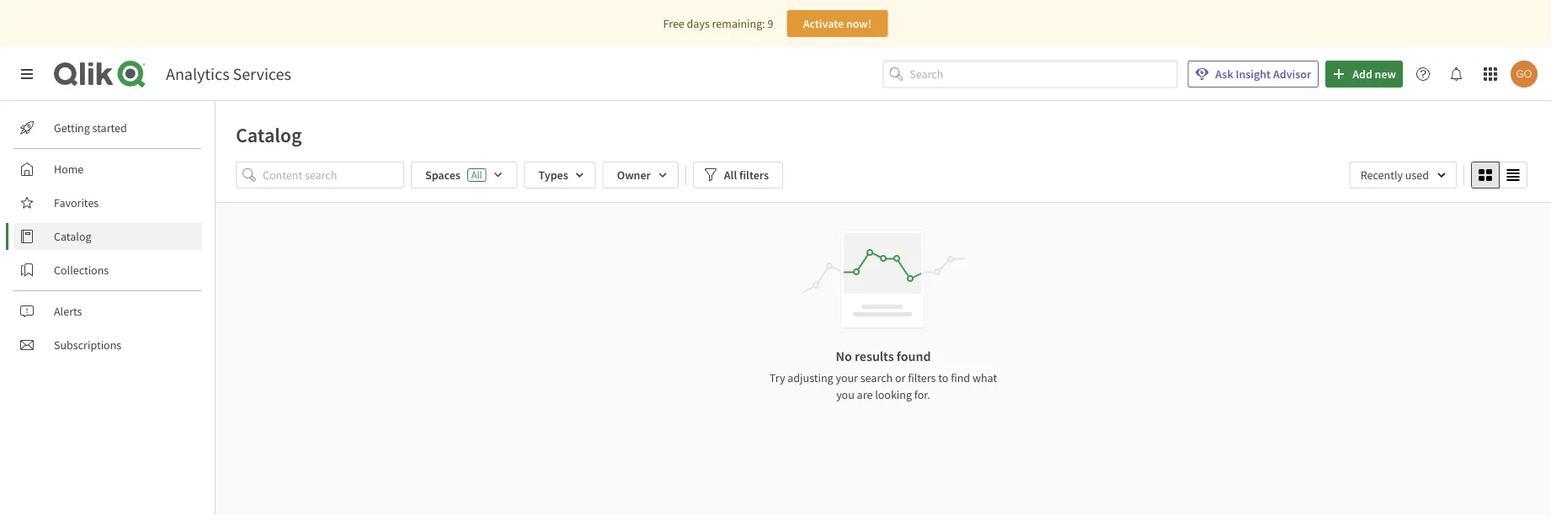 Task type: describe. For each thing, give the bounding box(es) containing it.
filters region
[[216, 158, 1552, 202]]

free
[[663, 16, 685, 31]]

try
[[770, 371, 785, 386]]

or
[[895, 371, 906, 386]]

all for all
[[472, 168, 482, 182]]

find
[[951, 371, 971, 386]]

started
[[92, 120, 127, 136]]

ask
[[1216, 67, 1234, 82]]

collections link
[[13, 257, 202, 284]]

advisor
[[1274, 67, 1312, 82]]

activate now! link
[[787, 10, 888, 37]]

filters inside dropdown button
[[740, 168, 769, 183]]

remaining:
[[712, 16, 765, 31]]

navigation pane element
[[0, 108, 215, 366]]

new
[[1375, 67, 1397, 82]]

favorites
[[54, 195, 99, 211]]

subscriptions
[[54, 338, 121, 353]]

all filters button
[[693, 162, 783, 189]]

filters inside no results found try adjusting your search or filters to find what you are looking for.
[[908, 371, 936, 386]]

owner
[[617, 168, 651, 183]]

alerts link
[[13, 298, 202, 325]]

days
[[687, 16, 710, 31]]

all filters
[[724, 168, 769, 183]]

add new button
[[1326, 61, 1403, 88]]

analytics services element
[[166, 64, 291, 85]]

for.
[[915, 387, 931, 403]]

1 horizontal spatial catalog
[[236, 122, 302, 147]]

free days remaining: 9
[[663, 16, 774, 31]]

found
[[897, 348, 931, 365]]

owner button
[[603, 162, 679, 189]]

alerts
[[54, 304, 82, 319]]

favorites link
[[13, 190, 202, 216]]

insight
[[1236, 67, 1271, 82]]

subscriptions link
[[13, 332, 202, 359]]

ask insight advisor
[[1216, 67, 1312, 82]]

analytics services
[[166, 64, 291, 85]]

close sidebar menu image
[[20, 67, 34, 81]]

results
[[855, 348, 894, 365]]

adjusting
[[788, 371, 834, 386]]

search
[[861, 371, 893, 386]]

analytics
[[166, 64, 230, 85]]



Task type: locate. For each thing, give the bounding box(es) containing it.
you
[[837, 387, 855, 403]]

services
[[233, 64, 291, 85]]

activate now!
[[803, 16, 872, 31]]

all for all filters
[[724, 168, 737, 183]]

your
[[836, 371, 858, 386]]

to
[[939, 371, 949, 386]]

getting
[[54, 120, 90, 136]]

Content search text field
[[263, 162, 404, 189]]

now!
[[847, 16, 872, 31]]

Recently used field
[[1350, 162, 1457, 189]]

gary orlando image
[[1511, 61, 1538, 88]]

0 horizontal spatial filters
[[740, 168, 769, 183]]

0 horizontal spatial all
[[472, 168, 482, 182]]

0 vertical spatial filters
[[740, 168, 769, 183]]

ask insight advisor button
[[1188, 61, 1319, 88]]

used
[[1406, 168, 1430, 183]]

catalog
[[236, 122, 302, 147], [54, 229, 91, 244]]

are
[[857, 387, 873, 403]]

1 horizontal spatial all
[[724, 168, 737, 183]]

all
[[724, 168, 737, 183], [472, 168, 482, 182]]

9
[[768, 16, 774, 31]]

looking
[[875, 387, 912, 403]]

types
[[539, 168, 568, 183]]

home
[[54, 162, 84, 177]]

home link
[[13, 156, 202, 183]]

0 horizontal spatial catalog
[[54, 229, 91, 244]]

activate
[[803, 16, 844, 31]]

catalog down favorites
[[54, 229, 91, 244]]

no
[[836, 348, 852, 365]]

collections
[[54, 263, 109, 278]]

1 vertical spatial catalog
[[54, 229, 91, 244]]

1 vertical spatial filters
[[908, 371, 936, 386]]

searchbar element
[[883, 60, 1178, 88]]

types button
[[524, 162, 596, 189]]

recently
[[1361, 168, 1403, 183]]

recently used
[[1361, 168, 1430, 183]]

filters
[[740, 168, 769, 183], [908, 371, 936, 386]]

catalog down services
[[236, 122, 302, 147]]

no results found try adjusting your search or filters to find what you are looking for.
[[770, 348, 998, 403]]

switch view group
[[1472, 162, 1528, 189]]

catalog inside navigation pane "element"
[[54, 229, 91, 244]]

what
[[973, 371, 998, 386]]

add new
[[1353, 67, 1397, 82]]

catalog link
[[13, 223, 202, 250]]

getting started link
[[13, 115, 202, 142]]

Search text field
[[910, 60, 1178, 88]]

0 vertical spatial catalog
[[236, 122, 302, 147]]

add
[[1353, 67, 1373, 82]]

all inside all filters dropdown button
[[724, 168, 737, 183]]

1 horizontal spatial filters
[[908, 371, 936, 386]]

spaces
[[425, 168, 461, 183]]

getting started
[[54, 120, 127, 136]]



Task type: vqa. For each thing, say whether or not it's contained in the screenshot.
need on the right bottom of page
no



